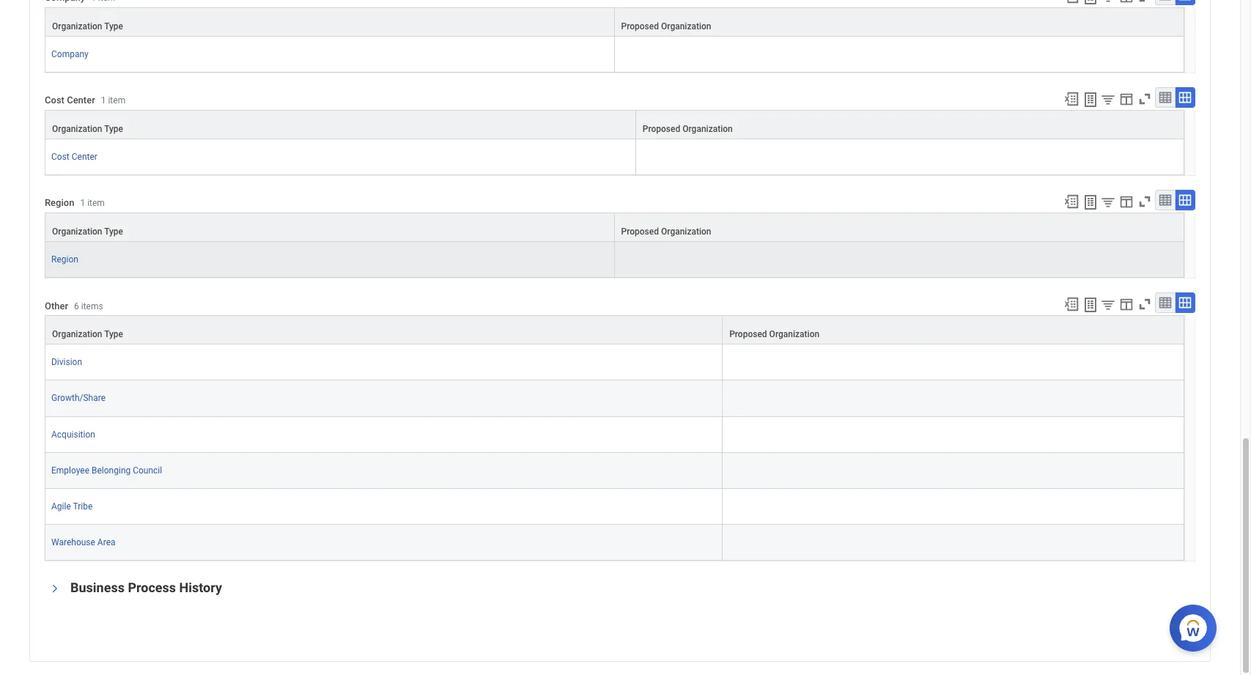 Task type: describe. For each thing, give the bounding box(es) containing it.
cell for acquisition
[[723, 417, 1185, 453]]

business process history
[[70, 580, 222, 595]]

1 organization type button from the top
[[45, 8, 614, 36]]

click to view/edit grid preferences image for center
[[1119, 91, 1135, 107]]

type for center
[[104, 124, 123, 134]]

cell for employee belonging council
[[723, 453, 1185, 489]]

proposed organization button for 1
[[615, 214, 1184, 241]]

company
[[51, 49, 89, 59]]

agile tribe link
[[51, 498, 93, 512]]

organization type for center
[[52, 124, 123, 134]]

export to worksheets image for 1
[[1082, 194, 1100, 211]]

items
[[81, 301, 103, 311]]

cell for cost center
[[636, 139, 1185, 175]]

1 inside region 1 item
[[80, 198, 85, 209]]

type for 6
[[104, 330, 123, 340]]

tribe
[[73, 501, 93, 512]]

employee belonging council link
[[51, 462, 162, 476]]

item inside region 1 item
[[87, 198, 105, 209]]

0 vertical spatial table image
[[1159, 0, 1173, 2]]

type for 1
[[104, 227, 123, 237]]

cost center link
[[51, 149, 97, 162]]

history
[[179, 580, 222, 595]]

agile
[[51, 501, 71, 512]]

fullscreen image for cost center
[[1137, 91, 1153, 107]]

cell for agile tribe
[[723, 489, 1185, 525]]

warehouse area
[[51, 537, 116, 548]]

employee belonging council
[[51, 465, 162, 476]]

growth/share row
[[45, 381, 1185, 417]]

proposed for center
[[643, 124, 681, 134]]

row for center
[[45, 110, 1185, 139]]

cost center row
[[45, 139, 1185, 175]]

toolbar for center
[[1057, 87, 1196, 110]]

table image for 6
[[1159, 296, 1173, 310]]

6
[[74, 301, 79, 311]]

division row
[[45, 345, 1185, 381]]

chevron down image
[[50, 580, 60, 597]]

agile tribe row
[[45, 489, 1185, 525]]

division
[[51, 357, 82, 368]]

export to excel image for 6
[[1064, 296, 1080, 313]]

expand table image
[[1178, 296, 1193, 310]]

other 6 items
[[45, 300, 103, 311]]

0 vertical spatial export to worksheets image
[[1082, 0, 1100, 6]]

row for 1
[[45, 213, 1185, 242]]

organization type button for 6
[[45, 316, 722, 344]]

cost center
[[51, 152, 97, 162]]

acquisition link
[[51, 426, 95, 440]]

fullscreen image for region
[[1137, 194, 1153, 210]]

employee belonging council row
[[45, 453, 1185, 489]]

business process history button
[[70, 580, 222, 595]]

click to view/edit grid preferences image for 6
[[1119, 296, 1135, 313]]

proposed organization for 1
[[621, 227, 712, 237]]

company row
[[45, 37, 1185, 73]]

cell for region
[[615, 242, 1185, 278]]

belonging
[[92, 465, 131, 476]]

region 1 item
[[45, 198, 105, 209]]

region link
[[51, 252, 78, 265]]

export to excel image for center
[[1064, 91, 1080, 107]]

center for cost center
[[72, 152, 97, 162]]

export to excel image for 1
[[1064, 194, 1080, 210]]

1 organization type from the top
[[52, 21, 123, 31]]

table image for center
[[1159, 90, 1173, 105]]

cell for company
[[615, 37, 1185, 73]]

agile tribe
[[51, 501, 93, 512]]

cost center 1 item
[[45, 95, 126, 106]]



Task type: vqa. For each thing, say whether or not it's contained in the screenshot.
... to the bottom
no



Task type: locate. For each thing, give the bounding box(es) containing it.
click to view/edit grid preferences image
[[1119, 91, 1135, 107], [1119, 296, 1135, 313]]

organization type
[[52, 21, 123, 31], [52, 124, 123, 134], [52, 227, 123, 237], [52, 330, 123, 340]]

cell
[[615, 37, 1185, 73], [636, 139, 1185, 175], [615, 242, 1185, 278], [723, 345, 1185, 381], [723, 381, 1185, 417], [723, 417, 1185, 453], [723, 453, 1185, 489], [723, 489, 1185, 525]]

0 vertical spatial click to view/edit grid preferences image
[[1119, 91, 1135, 107]]

1 vertical spatial click to view/edit grid preferences image
[[1119, 296, 1135, 313]]

cost inside row
[[51, 152, 69, 162]]

region up other
[[51, 255, 78, 265]]

4 organization type button from the top
[[45, 316, 722, 344]]

acquisition row
[[45, 417, 1185, 453]]

fullscreen image
[[1137, 194, 1153, 210], [1137, 296, 1153, 313]]

1 vertical spatial region
[[51, 255, 78, 265]]

warehouse area row
[[45, 525, 1185, 561]]

proposed organization
[[621, 21, 712, 31], [643, 124, 733, 134], [621, 227, 712, 237], [730, 330, 820, 340]]

proposed
[[621, 21, 659, 31], [643, 124, 681, 134], [621, 227, 659, 237], [730, 330, 767, 340]]

1 vertical spatial expand table image
[[1178, 90, 1193, 105]]

1 vertical spatial item
[[87, 198, 105, 209]]

4 row from the top
[[45, 316, 1185, 345]]

organization type button for 1
[[45, 214, 614, 241]]

1
[[101, 96, 106, 106], [80, 198, 85, 209]]

organization
[[52, 21, 102, 31], [661, 21, 712, 31], [52, 124, 102, 134], [683, 124, 733, 134], [52, 227, 102, 237], [661, 227, 712, 237], [52, 330, 102, 340], [770, 330, 820, 340]]

1 vertical spatial select to filter grid data image
[[1101, 194, 1117, 210]]

2 vertical spatial export to worksheets image
[[1082, 194, 1100, 211]]

2 row from the top
[[45, 110, 1185, 139]]

proposed organization button for 6
[[723, 316, 1184, 344]]

expand table image
[[1178, 0, 1193, 2], [1178, 90, 1193, 105], [1178, 193, 1193, 208]]

0 vertical spatial fullscreen image
[[1137, 0, 1153, 4]]

select to filter grid data image for 1
[[1101, 194, 1117, 210]]

click to view/edit grid preferences image right select to filter grid data image at the right top of the page
[[1119, 0, 1135, 4]]

fullscreen image
[[1137, 0, 1153, 4], [1137, 91, 1153, 107]]

1 vertical spatial export to worksheets image
[[1082, 91, 1100, 108]]

expand table image for 1
[[1178, 193, 1193, 208]]

proposed for 6
[[730, 330, 767, 340]]

2 vertical spatial expand table image
[[1178, 193, 1193, 208]]

2 vertical spatial table image
[[1159, 296, 1173, 310]]

3 organization type from the top
[[52, 227, 123, 237]]

3 row from the top
[[45, 213, 1185, 242]]

4 organization type from the top
[[52, 330, 123, 340]]

organization type down region 1 item
[[52, 227, 123, 237]]

acquisition
[[51, 429, 95, 440]]

0 vertical spatial 1
[[101, 96, 106, 106]]

4 type from the top
[[104, 330, 123, 340]]

center
[[67, 95, 95, 106], [72, 152, 97, 162]]

0 vertical spatial cost
[[45, 95, 64, 106]]

division link
[[51, 354, 82, 368]]

company link
[[51, 46, 89, 59]]

1 type from the top
[[104, 21, 123, 31]]

business
[[70, 580, 125, 595]]

0 vertical spatial fullscreen image
[[1137, 194, 1153, 210]]

item inside cost center 1 item
[[108, 96, 126, 106]]

organization type for 1
[[52, 227, 123, 237]]

cost up region 1 item
[[51, 152, 69, 162]]

center down company
[[67, 95, 95, 106]]

1 vertical spatial cost
[[51, 152, 69, 162]]

proposed organization for 6
[[730, 330, 820, 340]]

2 type from the top
[[104, 124, 123, 134]]

row for 6
[[45, 316, 1185, 345]]

process
[[128, 580, 176, 595]]

0 vertical spatial center
[[67, 95, 95, 106]]

0 horizontal spatial item
[[87, 198, 105, 209]]

select to filter grid data image
[[1101, 0, 1117, 4]]

1 vertical spatial fullscreen image
[[1137, 296, 1153, 313]]

organization type up the "company" link
[[52, 21, 123, 31]]

3 type from the top
[[104, 227, 123, 237]]

warehouse area link
[[51, 534, 116, 548]]

toolbar
[[1057, 0, 1196, 7], [1057, 87, 1196, 110], [1057, 190, 1196, 213], [1057, 293, 1196, 316]]

expand table image for center
[[1178, 90, 1193, 105]]

fullscreen image for other
[[1137, 296, 1153, 313]]

center inside row
[[72, 152, 97, 162]]

organization type button for center
[[45, 111, 636, 139]]

export to worksheets image
[[1082, 296, 1100, 314]]

click to view/edit grid preferences image for select to filter grid data image at the right top of the page
[[1119, 0, 1135, 4]]

region for region
[[51, 255, 78, 265]]

table image
[[1159, 0, 1173, 2], [1159, 90, 1173, 105], [1159, 296, 1173, 310]]

region
[[45, 198, 74, 209], [51, 255, 78, 265]]

row
[[45, 7, 1185, 37], [45, 110, 1185, 139], [45, 213, 1185, 242], [45, 316, 1185, 345]]

proposed organization button
[[615, 8, 1184, 36], [636, 111, 1184, 139], [615, 214, 1184, 241], [723, 316, 1184, 344]]

fullscreen image left table image
[[1137, 194, 1153, 210]]

council
[[133, 465, 162, 476]]

1 vertical spatial click to view/edit grid preferences image
[[1119, 194, 1135, 210]]

cost for cost center 1 item
[[45, 95, 64, 106]]

export to worksheets image
[[1082, 0, 1100, 6], [1082, 91, 1100, 108], [1082, 194, 1100, 211]]

table image
[[1159, 193, 1173, 208]]

fullscreen image left expand table icon
[[1137, 296, 1153, 313]]

0 vertical spatial expand table image
[[1178, 0, 1193, 2]]

growth/share link
[[51, 390, 106, 404]]

proposed organization for center
[[643, 124, 733, 134]]

0 vertical spatial item
[[108, 96, 126, 106]]

click to view/edit grid preferences image for 1's select to filter grid data icon
[[1119, 194, 1135, 210]]

region inside row
[[51, 255, 78, 265]]

0 vertical spatial select to filter grid data image
[[1101, 92, 1117, 107]]

center up region 1 item
[[72, 152, 97, 162]]

cost
[[45, 95, 64, 106], [51, 152, 69, 162]]

2 organization type from the top
[[52, 124, 123, 134]]

select to filter grid data image
[[1101, 92, 1117, 107], [1101, 194, 1117, 210], [1101, 297, 1117, 313]]

toolbar for 6
[[1057, 293, 1196, 316]]

0 vertical spatial click to view/edit grid preferences image
[[1119, 0, 1135, 4]]

center for cost center 1 item
[[67, 95, 95, 106]]

select to filter grid data image for center
[[1101, 92, 1117, 107]]

1 horizontal spatial item
[[108, 96, 126, 106]]

fullscreen image for company
[[1137, 0, 1153, 4]]

region down cost center
[[45, 198, 74, 209]]

1 vertical spatial center
[[72, 152, 97, 162]]

1 vertical spatial fullscreen image
[[1137, 91, 1153, 107]]

export to excel image
[[1064, 0, 1080, 4], [1064, 91, 1080, 107], [1064, 194, 1080, 210], [1064, 296, 1080, 313]]

toolbar for 1
[[1057, 190, 1196, 213]]

area
[[97, 537, 116, 548]]

2 vertical spatial select to filter grid data image
[[1101, 297, 1117, 313]]

1 row from the top
[[45, 7, 1185, 37]]

proposed for 1
[[621, 227, 659, 237]]

cell for growth/share
[[723, 381, 1185, 417]]

cost down company
[[45, 95, 64, 106]]

select to filter grid data image for 6
[[1101, 297, 1117, 313]]

organization type for 6
[[52, 330, 123, 340]]

export to worksheets image for center
[[1082, 91, 1100, 108]]

warehouse
[[51, 537, 95, 548]]

0 vertical spatial region
[[45, 198, 74, 209]]

3 organization type button from the top
[[45, 214, 614, 241]]

click to view/edit grid preferences image
[[1119, 0, 1135, 4], [1119, 194, 1135, 210]]

proposed organization button for center
[[636, 111, 1184, 139]]

1 vertical spatial 1
[[80, 198, 85, 209]]

other
[[45, 300, 68, 311]]

region row
[[45, 242, 1185, 278]]

employee
[[51, 465, 90, 476]]

0 horizontal spatial 1
[[80, 198, 85, 209]]

2 organization type button from the top
[[45, 111, 636, 139]]

1 vertical spatial table image
[[1159, 90, 1173, 105]]

region for region 1 item
[[45, 198, 74, 209]]

type
[[104, 21, 123, 31], [104, 124, 123, 134], [104, 227, 123, 237], [104, 330, 123, 340]]

organization type down items
[[52, 330, 123, 340]]

1 horizontal spatial 1
[[101, 96, 106, 106]]

growth/share
[[51, 393, 106, 404]]

cost for cost center
[[51, 152, 69, 162]]

item
[[108, 96, 126, 106], [87, 198, 105, 209]]

click to view/edit grid preferences image left table image
[[1119, 194, 1135, 210]]

organization type button
[[45, 8, 614, 36], [45, 111, 636, 139], [45, 214, 614, 241], [45, 316, 722, 344]]

organization type down cost center 1 item
[[52, 124, 123, 134]]

1 inside cost center 1 item
[[101, 96, 106, 106]]

workday assistant region
[[1170, 599, 1223, 652]]



